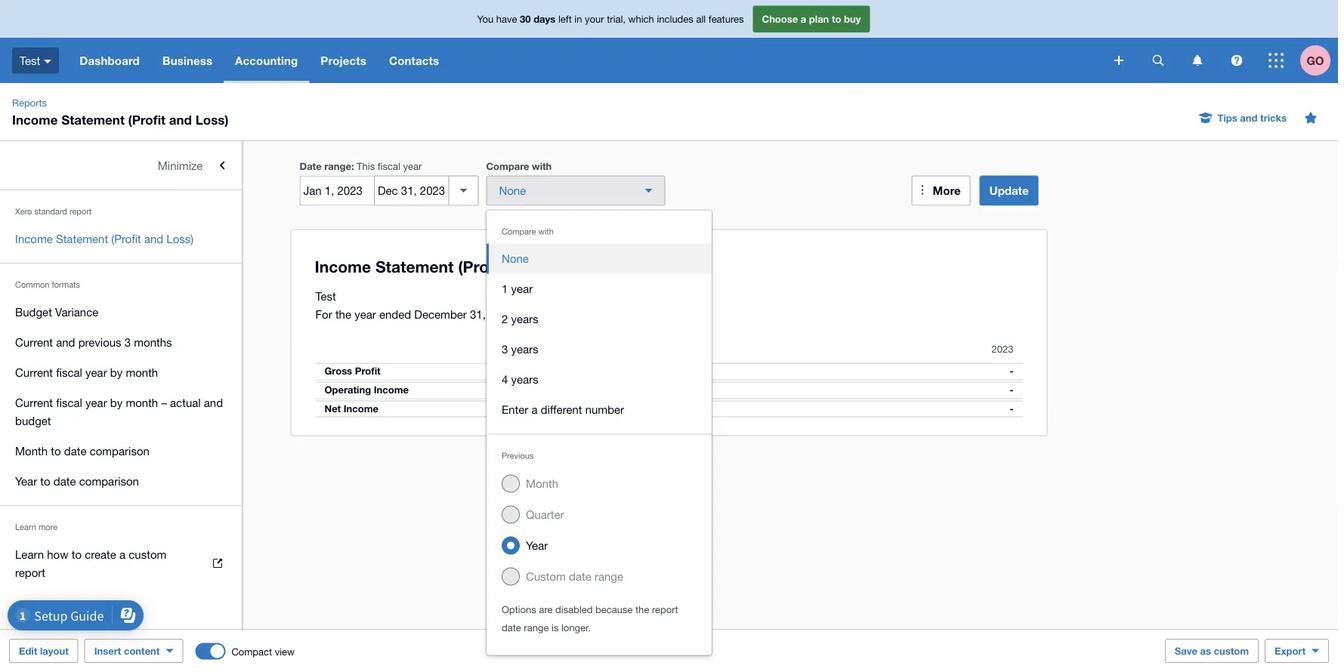 Task type: locate. For each thing, give the bounding box(es) containing it.
gross profit
[[325, 366, 381, 377]]

0 vertical spatial current
[[15, 336, 53, 349]]

tips and tricks button
[[1191, 106, 1297, 130]]

1 horizontal spatial custom
[[1215, 646, 1250, 657]]

compare
[[486, 160, 530, 172], [502, 227, 536, 237]]

1 vertical spatial years
[[511, 343, 539, 356]]

report down learn more
[[15, 566, 45, 579]]

group
[[487, 211, 712, 656]]

1 vertical spatial compare with
[[502, 227, 554, 237]]

0 vertical spatial year
[[15, 475, 37, 488]]

compare with up 1 year
[[502, 227, 554, 237]]

date inside options are disabled because the report date range is longer.
[[502, 623, 521, 634]]

more
[[39, 523, 57, 533]]

3 left months
[[125, 336, 131, 349]]

month
[[126, 366, 158, 379], [126, 396, 158, 409]]

insert
[[94, 646, 121, 657]]

learn how to create a custom report link
[[0, 540, 242, 588]]

a left plan
[[801, 13, 807, 25]]

income inside reports income statement (profit and loss)
[[12, 112, 58, 127]]

to up more
[[40, 475, 50, 488]]

reports income statement (profit and loss)
[[12, 97, 229, 127]]

insert content button
[[84, 640, 183, 664]]

enter
[[502, 403, 529, 417]]

comparison down 'month to date comparison' link
[[79, 475, 139, 488]]

view
[[275, 647, 295, 658]]

standard
[[34, 207, 67, 217]]

edit
[[19, 646, 37, 657]]

3 down 2
[[502, 343, 508, 356]]

Select end date field
[[375, 177, 449, 205]]

fiscal right this
[[378, 160, 401, 172]]

month left –
[[126, 396, 158, 409]]

range left is
[[524, 623, 549, 634]]

date up 'year to date comparison'
[[64, 445, 87, 458]]

1 vertical spatial month
[[526, 477, 559, 491]]

trial,
[[607, 13, 626, 25]]

0 vertical spatial test
[[20, 54, 40, 67]]

0 vertical spatial comparison
[[90, 445, 150, 458]]

current inside current fiscal year by month – actual and budget
[[15, 396, 53, 409]]

0 horizontal spatial test
[[20, 54, 40, 67]]

compare up none popup button
[[486, 160, 530, 172]]

1 horizontal spatial test
[[316, 290, 336, 303]]

you
[[477, 13, 494, 25]]

report
[[69, 207, 92, 217], [15, 566, 45, 579], [652, 604, 679, 616]]

1 by from the top
[[110, 366, 123, 379]]

with down none popup button
[[539, 227, 554, 237]]

fiscal inside current fiscal year by month – actual and budget
[[56, 396, 82, 409]]

learn inside the learn how to create a custom report
[[15, 548, 44, 561]]

fiscal for current fiscal year by month
[[56, 366, 82, 379]]

3 years from the top
[[511, 373, 539, 386]]

- for gross profit
[[1010, 366, 1014, 377]]

month
[[15, 445, 48, 458], [526, 477, 559, 491]]

to
[[832, 13, 842, 25], [51, 445, 61, 458], [40, 475, 50, 488], [72, 548, 82, 561]]

years down 2 years
[[511, 343, 539, 356]]

1 vertical spatial month
[[126, 396, 158, 409]]

2
[[502, 313, 508, 326]]

range up select start date field
[[325, 160, 351, 172]]

year inside button
[[526, 539, 548, 553]]

0 vertical spatial custom
[[129, 548, 167, 561]]

years right 2
[[511, 313, 539, 326]]

1 month from the top
[[126, 366, 158, 379]]

2 vertical spatial current
[[15, 396, 53, 409]]

0 horizontal spatial a
[[119, 548, 126, 561]]

a right enter
[[532, 403, 538, 417]]

0 horizontal spatial the
[[336, 308, 352, 321]]

income down operating income
[[344, 403, 379, 415]]

year for year
[[526, 539, 548, 553]]

custom right as
[[1215, 646, 1250, 657]]

loss) down minimize
[[167, 232, 194, 245]]

income for operating income
[[374, 384, 409, 396]]

accounting button
[[224, 38, 309, 83]]

the inside 'test for the year ended december 31, 2023'
[[336, 308, 352, 321]]

by inside current fiscal year by month – actual and budget
[[110, 396, 123, 409]]

1 current from the top
[[15, 336, 53, 349]]

2 vertical spatial -
[[1010, 403, 1014, 415]]

by
[[110, 366, 123, 379], [110, 396, 123, 409]]

month up quarter
[[526, 477, 559, 491]]

learn down learn more
[[15, 548, 44, 561]]

0 vertical spatial none
[[499, 184, 526, 197]]

0 vertical spatial -
[[1010, 366, 1014, 377]]

save as custom
[[1175, 646, 1250, 657]]

2 horizontal spatial range
[[595, 570, 624, 584]]

1 horizontal spatial month
[[526, 477, 559, 491]]

1 horizontal spatial report
[[69, 207, 92, 217]]

date up disabled
[[569, 570, 592, 584]]

to right how
[[72, 548, 82, 561]]

common formats
[[15, 280, 80, 290]]

a inside button
[[532, 403, 538, 417]]

years right 4
[[511, 373, 539, 386]]

with up none popup button
[[532, 160, 552, 172]]

0 vertical spatial (profit
[[128, 112, 166, 127]]

2 vertical spatial report
[[652, 604, 679, 616]]

projects button
[[309, 38, 378, 83]]

loss)
[[196, 112, 229, 127], [167, 232, 194, 245]]

1 horizontal spatial loss)
[[196, 112, 229, 127]]

comparison
[[90, 445, 150, 458], [79, 475, 139, 488]]

statement
[[61, 112, 125, 127], [56, 232, 108, 245]]

range inside options are disabled because the report date range is longer.
[[524, 623, 549, 634]]

year down current fiscal year by month
[[85, 396, 107, 409]]

0 horizontal spatial month
[[15, 445, 48, 458]]

to up 'year to date comparison'
[[51, 445, 61, 458]]

0 vertical spatial with
[[532, 160, 552, 172]]

0 vertical spatial report
[[69, 207, 92, 217]]

1 vertical spatial year
[[526, 539, 548, 553]]

31,
[[470, 308, 486, 321]]

1 vertical spatial a
[[532, 403, 538, 417]]

1 vertical spatial the
[[636, 604, 650, 616]]

2 years from the top
[[511, 343, 539, 356]]

current
[[15, 336, 53, 349], [15, 366, 53, 379], [15, 396, 53, 409]]

0 vertical spatial loss)
[[196, 112, 229, 127]]

(profit down minimize button
[[111, 232, 141, 245]]

0 vertical spatial a
[[801, 13, 807, 25]]

current for current fiscal year by month
[[15, 366, 53, 379]]

learn left more
[[15, 523, 36, 533]]

2023
[[489, 308, 514, 321], [992, 344, 1014, 355]]

list box
[[487, 211, 712, 656]]

1 learn from the top
[[15, 523, 36, 533]]

1 vertical spatial none
[[502, 252, 529, 265]]

2 by from the top
[[110, 396, 123, 409]]

report output element
[[316, 336, 1023, 418]]

years for 4 years
[[511, 373, 539, 386]]

a right create
[[119, 548, 126, 561]]

report right because
[[652, 604, 679, 616]]

2 learn from the top
[[15, 548, 44, 561]]

1 horizontal spatial range
[[524, 623, 549, 634]]

insert content
[[94, 646, 160, 657]]

income down reports link
[[12, 112, 58, 127]]

1 horizontal spatial the
[[636, 604, 650, 616]]

test
[[20, 54, 40, 67], [316, 290, 336, 303]]

1 horizontal spatial year
[[526, 539, 548, 553]]

income down profit
[[374, 384, 409, 396]]

1 vertical spatial test
[[316, 290, 336, 303]]

fiscal down current and previous 3 months
[[56, 366, 82, 379]]

the right the for
[[336, 308, 352, 321]]

test inside 'test for the year ended december 31, 2023'
[[316, 290, 336, 303]]

month down budget at bottom left
[[15, 445, 48, 458]]

svg image
[[1269, 53, 1284, 68], [1153, 55, 1165, 66], [1193, 55, 1203, 66], [1232, 55, 1243, 66], [1115, 56, 1124, 65], [44, 60, 52, 63]]

income down xero
[[15, 232, 53, 245]]

ended
[[379, 308, 411, 321]]

statement up minimize button
[[61, 112, 125, 127]]

month inside 'button'
[[526, 477, 559, 491]]

a inside the learn how to create a custom report
[[119, 548, 126, 561]]

comparison for year to date comparison
[[79, 475, 139, 488]]

0 horizontal spatial 2023
[[489, 308, 514, 321]]

export
[[1275, 646, 1306, 657]]

year to date comparison link
[[0, 466, 242, 497]]

1 vertical spatial comparison
[[79, 475, 139, 488]]

income
[[12, 112, 58, 127], [15, 232, 53, 245], [374, 384, 409, 396], [344, 403, 379, 415]]

none up 1 year
[[502, 252, 529, 265]]

banner
[[0, 0, 1339, 83]]

custom
[[129, 548, 167, 561], [1215, 646, 1250, 657]]

with
[[532, 160, 552, 172], [539, 227, 554, 237]]

is
[[552, 623, 559, 634]]

1 vertical spatial range
[[595, 570, 624, 584]]

3 current from the top
[[15, 396, 53, 409]]

none
[[499, 184, 526, 197], [502, 252, 529, 265]]

2 current from the top
[[15, 366, 53, 379]]

group containing none
[[487, 211, 712, 656]]

because
[[596, 604, 633, 616]]

0 vertical spatial statement
[[61, 112, 125, 127]]

income statement (profit and loss)
[[15, 232, 194, 245]]

compact
[[232, 647, 272, 658]]

svg image inside test popup button
[[44, 60, 52, 63]]

year up learn more
[[15, 475, 37, 488]]

for
[[316, 308, 332, 321]]

compare up 1 year
[[502, 227, 536, 237]]

the right because
[[636, 604, 650, 616]]

update button
[[980, 176, 1039, 206]]

years
[[511, 313, 539, 326], [511, 343, 539, 356], [511, 373, 539, 386]]

banner containing dashboard
[[0, 0, 1339, 83]]

0 vertical spatial by
[[110, 366, 123, 379]]

1 horizontal spatial 2023
[[992, 344, 1014, 355]]

budget variance
[[15, 305, 99, 319]]

statement down xero standard report
[[56, 232, 108, 245]]

test up reports
[[20, 54, 40, 67]]

your
[[585, 13, 604, 25]]

compare with up none popup button
[[486, 160, 552, 172]]

0 vertical spatial compare with
[[486, 160, 552, 172]]

export button
[[1266, 640, 1330, 664]]

create
[[85, 548, 116, 561]]

custom date range
[[526, 570, 624, 584]]

and inside reports income statement (profit and loss)
[[169, 112, 192, 127]]

report inside the learn how to create a custom report
[[15, 566, 45, 579]]

custom inside button
[[1215, 646, 1250, 657]]

1 vertical spatial 2023
[[992, 344, 1014, 355]]

2 vertical spatial fiscal
[[56, 396, 82, 409]]

date range : this fiscal year
[[300, 160, 422, 172]]

report right standard
[[69, 207, 92, 217]]

comparison up "year to date comparison" link
[[90, 445, 150, 458]]

variance
[[55, 305, 99, 319]]

1 vertical spatial by
[[110, 396, 123, 409]]

none button
[[486, 176, 665, 206]]

to left buy
[[832, 13, 842, 25]]

0 horizontal spatial 3
[[125, 336, 131, 349]]

options
[[502, 604, 537, 616]]

edit layout button
[[9, 640, 78, 664]]

none right list of convenience dates "icon"
[[499, 184, 526, 197]]

date down options on the left
[[502, 623, 521, 634]]

1 horizontal spatial a
[[532, 403, 538, 417]]

month to date comparison
[[15, 445, 150, 458]]

1 vertical spatial fiscal
[[56, 366, 82, 379]]

0 vertical spatial the
[[336, 308, 352, 321]]

update
[[990, 184, 1029, 198]]

1 years from the top
[[511, 313, 539, 326]]

a
[[801, 13, 807, 25], [532, 403, 538, 417], [119, 548, 126, 561]]

none inside button
[[502, 252, 529, 265]]

current for current and previous 3 months
[[15, 336, 53, 349]]

month for current fiscal year by month
[[126, 366, 158, 379]]

navigation
[[68, 38, 1104, 83]]

month inside current fiscal year by month – actual and budget
[[126, 396, 158, 409]]

custom right create
[[129, 548, 167, 561]]

by down current and previous 3 months link at the left of the page
[[110, 366, 123, 379]]

0 horizontal spatial loss)
[[167, 232, 194, 245]]

years for 3 years
[[511, 343, 539, 356]]

month down months
[[126, 366, 158, 379]]

1 vertical spatial compare
[[502, 227, 536, 237]]

1 - from the top
[[1010, 366, 1014, 377]]

0 horizontal spatial year
[[15, 475, 37, 488]]

2 horizontal spatial a
[[801, 13, 807, 25]]

by down current fiscal year by month link
[[110, 396, 123, 409]]

0 horizontal spatial report
[[15, 566, 45, 579]]

range down year button
[[595, 570, 624, 584]]

0 vertical spatial compare
[[486, 160, 530, 172]]

1 vertical spatial report
[[15, 566, 45, 579]]

0 vertical spatial month
[[126, 366, 158, 379]]

year down quarter
[[526, 539, 548, 553]]

2 - from the top
[[1010, 384, 1014, 396]]

0 vertical spatial month
[[15, 445, 48, 458]]

3 - from the top
[[1010, 403, 1014, 415]]

:
[[351, 160, 354, 172]]

- for net income
[[1010, 403, 1014, 415]]

0 horizontal spatial range
[[325, 160, 351, 172]]

2 vertical spatial a
[[119, 548, 126, 561]]

test inside popup button
[[20, 54, 40, 67]]

0 vertical spatial 2023
[[489, 308, 514, 321]]

0 horizontal spatial custom
[[129, 548, 167, 561]]

loss) inside reports income statement (profit and loss)
[[196, 112, 229, 127]]

current fiscal year by month – actual and budget link
[[0, 388, 242, 436]]

save as custom button
[[1166, 640, 1260, 664]]

1 vertical spatial current
[[15, 366, 53, 379]]

1 vertical spatial with
[[539, 227, 554, 237]]

2 horizontal spatial report
[[652, 604, 679, 616]]

(profit up minimize button
[[128, 112, 166, 127]]

remove from favorites image
[[1297, 103, 1327, 133]]

1 vertical spatial learn
[[15, 548, 44, 561]]

test up the for
[[316, 290, 336, 303]]

quarter button
[[487, 499, 712, 530]]

month inside current fiscal year by month link
[[126, 366, 158, 379]]

2 month from the top
[[126, 396, 158, 409]]

loss) up minimize
[[196, 112, 229, 127]]

2 vertical spatial years
[[511, 373, 539, 386]]

30
[[520, 13, 531, 25]]

fiscal down current fiscal year by month
[[56, 396, 82, 409]]

1 vertical spatial -
[[1010, 384, 1014, 396]]

month button
[[487, 468, 712, 499]]

year right 1
[[511, 282, 533, 296]]

comparison for month to date comparison
[[90, 445, 150, 458]]

1 vertical spatial custom
[[1215, 646, 1250, 657]]

0 vertical spatial learn
[[15, 523, 36, 533]]

2 vertical spatial range
[[524, 623, 549, 634]]

year for year to date comparison
[[15, 475, 37, 488]]

0 vertical spatial years
[[511, 313, 539, 326]]

by for current fiscal year by month
[[110, 366, 123, 379]]

year left "ended"
[[355, 308, 376, 321]]

learn for learn how to create a custom report
[[15, 548, 44, 561]]

operating income
[[325, 384, 409, 396]]

business button
[[151, 38, 224, 83]]



Task type: vqa. For each thing, say whether or not it's contained in the screenshot.


Task type: describe. For each thing, give the bounding box(es) containing it.
years for 2 years
[[511, 313, 539, 326]]

tips
[[1218, 112, 1238, 124]]

previous
[[78, 336, 121, 349]]

1 vertical spatial loss)
[[167, 232, 194, 245]]

test button
[[0, 38, 68, 83]]

1 horizontal spatial 3
[[502, 343, 508, 356]]

dashboard link
[[68, 38, 151, 83]]

compact view
[[232, 647, 295, 658]]

months
[[134, 336, 172, 349]]

year down current and previous 3 months
[[85, 366, 107, 379]]

2 years
[[502, 313, 539, 326]]

–
[[161, 396, 167, 409]]

report inside options are disabled because the report date range is longer.
[[652, 604, 679, 616]]

4
[[502, 373, 508, 386]]

actual
[[170, 396, 201, 409]]

in
[[575, 13, 582, 25]]

income statement (profit and loss) link
[[0, 224, 242, 254]]

more button
[[912, 176, 971, 206]]

custom inside the learn how to create a custom report
[[129, 548, 167, 561]]

to inside the learn how to create a custom report
[[72, 548, 82, 561]]

date down month to date comparison at the bottom left
[[54, 475, 76, 488]]

navigation containing dashboard
[[68, 38, 1104, 83]]

month for current fiscal year by month – actual and budget
[[126, 396, 158, 409]]

(profit inside reports income statement (profit and loss)
[[128, 112, 166, 127]]

buy
[[844, 13, 861, 25]]

0 vertical spatial range
[[325, 160, 351, 172]]

more
[[933, 184, 961, 198]]

4 years
[[502, 373, 539, 386]]

previous
[[502, 451, 534, 461]]

list of convenience dates image
[[449, 176, 479, 206]]

this
[[357, 160, 375, 172]]

test for test
[[20, 54, 40, 67]]

- for operating income
[[1010, 384, 1014, 396]]

features
[[709, 13, 744, 25]]

test for test for the year ended december 31, 2023
[[316, 290, 336, 303]]

1 vertical spatial statement
[[56, 232, 108, 245]]

days
[[534, 13, 556, 25]]

year button
[[487, 530, 712, 561]]

a for enter
[[532, 403, 538, 417]]

year to date comparison
[[15, 475, 139, 488]]

a for choose
[[801, 13, 807, 25]]

by for current fiscal year by month – actual and budget
[[110, 396, 123, 409]]

are
[[539, 604, 553, 616]]

options are disabled because the report date range is longer.
[[502, 604, 679, 634]]

net
[[325, 403, 341, 415]]

date inside button
[[569, 570, 592, 584]]

2023 inside 'test for the year ended december 31, 2023'
[[489, 308, 514, 321]]

test for the year ended december 31, 2023
[[316, 290, 514, 321]]

statement inside reports income statement (profit and loss)
[[61, 112, 125, 127]]

current for current fiscal year by month – actual and budget
[[15, 396, 53, 409]]

left
[[559, 13, 572, 25]]

reports link
[[6, 95, 53, 110]]

operating
[[325, 384, 371, 396]]

choose a plan to buy
[[762, 13, 861, 25]]

tips and tricks
[[1218, 112, 1287, 124]]

fiscal for current fiscal year by month – actual and budget
[[56, 396, 82, 409]]

which
[[629, 13, 655, 25]]

plan
[[810, 13, 830, 25]]

xero
[[15, 207, 32, 217]]

list box containing none
[[487, 211, 712, 656]]

Select start date field
[[301, 177, 374, 205]]

month for month
[[526, 477, 559, 491]]

1
[[502, 282, 508, 296]]

0 vertical spatial fiscal
[[378, 160, 401, 172]]

business
[[162, 54, 213, 67]]

compare inside list box
[[502, 227, 536, 237]]

projects
[[321, 54, 367, 67]]

custom
[[526, 570, 566, 584]]

learn for learn more
[[15, 523, 36, 533]]

budget variance link
[[0, 297, 242, 327]]

none inside popup button
[[499, 184, 526, 197]]

longer.
[[562, 623, 591, 634]]

enter a different number
[[502, 403, 624, 417]]

number
[[586, 403, 624, 417]]

go button
[[1301, 38, 1339, 83]]

year inside 'test for the year ended december 31, 2023'
[[355, 308, 376, 321]]

budget
[[15, 305, 52, 319]]

range inside button
[[595, 570, 624, 584]]

accounting
[[235, 54, 298, 67]]

quarter
[[526, 508, 564, 522]]

all
[[697, 13, 706, 25]]

1 year
[[502, 282, 533, 296]]

none button
[[487, 244, 712, 274]]

dashboard
[[80, 54, 140, 67]]

contacts button
[[378, 38, 451, 83]]

and inside button
[[1241, 112, 1258, 124]]

net income
[[325, 403, 379, 415]]

different
[[541, 403, 582, 417]]

tricks
[[1261, 112, 1287, 124]]

Report title field
[[311, 249, 1017, 284]]

2023 inside report output element
[[992, 344, 1014, 355]]

custom date range button
[[487, 561, 712, 592]]

income for net income
[[344, 403, 379, 415]]

3 years
[[502, 343, 539, 356]]

current fiscal year by month
[[15, 366, 158, 379]]

disabled
[[556, 604, 593, 616]]

choose
[[762, 13, 798, 25]]

1 vertical spatial (profit
[[111, 232, 141, 245]]

formats
[[52, 280, 80, 290]]

current fiscal year by month – actual and budget
[[15, 396, 223, 428]]

year up select end date field
[[403, 160, 422, 172]]

xero standard report
[[15, 207, 92, 217]]

save
[[1175, 646, 1198, 657]]

income for reports income statement (profit and loss)
[[12, 112, 58, 127]]

budget
[[15, 414, 51, 428]]

and inside current fiscal year by month – actual and budget
[[204, 396, 223, 409]]

enter a different number button
[[487, 395, 712, 425]]

the inside options are disabled because the report date range is longer.
[[636, 604, 650, 616]]

year inside current fiscal year by month – actual and budget
[[85, 396, 107, 409]]

current and previous 3 months
[[15, 336, 172, 349]]

reports
[[12, 97, 47, 108]]

content
[[124, 646, 160, 657]]

date
[[300, 160, 322, 172]]

month for month to date comparison
[[15, 445, 48, 458]]



